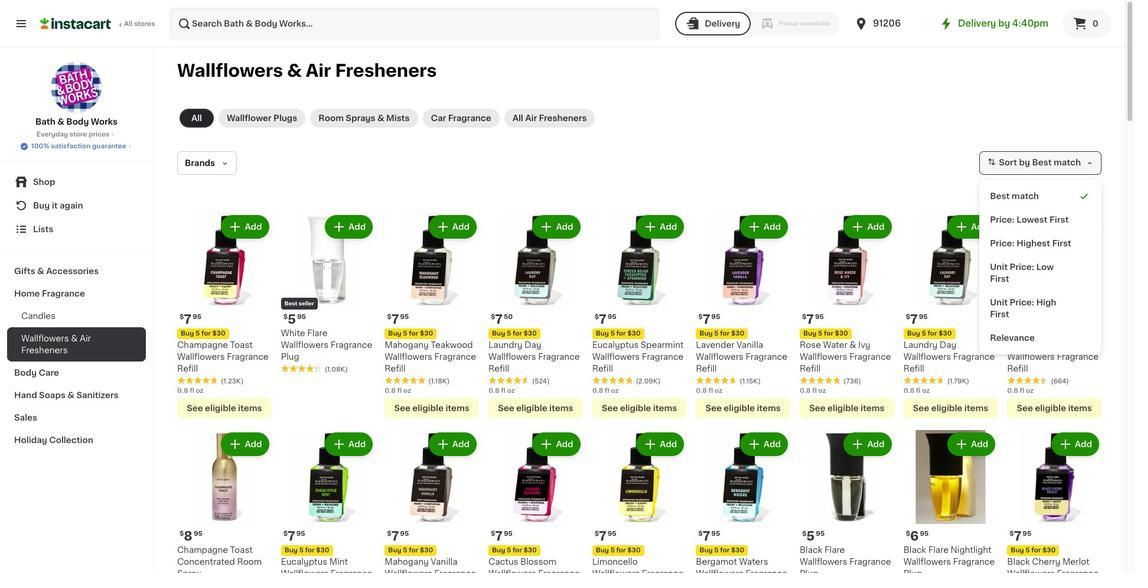 Task type: vqa. For each thing, say whether or not it's contained in the screenshot.
$ 7 95's the "Day"
yes



Task type: describe. For each thing, give the bounding box(es) containing it.
delivery for delivery by 4:40pm
[[959, 19, 997, 28]]

holiday
[[14, 436, 47, 444]]

wallflower plugs link
[[219, 109, 306, 128]]

see for (524)
[[498, 404, 515, 412]]

all air fresheners
[[513, 114, 587, 122]]

white flare wallflowers fragrance plug
[[281, 329, 373, 361]]

car fragrance link
[[423, 109, 500, 128]]

eligible for (2.09k)
[[620, 404, 652, 412]]

wallflowers inside eucalyptus spearmint wallflowers fragrance refill
[[593, 353, 640, 361]]

items for (2.09k)
[[654, 404, 677, 412]]

fragrance inside "home fragrance" link
[[42, 290, 85, 298]]

91206
[[874, 19, 901, 28]]

wallflowers inside wallflowers & air fresheners
[[21, 335, 69, 343]]

95 for rose water & ivy wallflowers fragrance refill
[[816, 314, 824, 320]]

care
[[39, 369, 59, 377]]

accessories
[[46, 267, 99, 275]]

95 for mahogany vanilla wallflowers fragranc
[[400, 531, 409, 537]]

limoncello
[[593, 558, 638, 566]]

fl for (664)
[[1020, 388, 1025, 394]]

mahogany teakwood wallflowers fragrance refill
[[385, 341, 476, 373]]

0.8 fl oz for (2.09k)
[[593, 388, 619, 394]]

hand soaps & sanitizers
[[14, 391, 119, 400]]

& inside hand soaps & sanitizers link
[[68, 391, 74, 400]]

fragrance inside white flare wallflowers fragrance plug
[[331, 341, 373, 349]]

see eligible items button for (1.23k)
[[177, 398, 272, 418]]

champagne toast concentrated room spray
[[177, 546, 262, 573]]

$30 up mahogany teakwood wallflowers fragrance refill
[[420, 330, 433, 337]]

best seller
[[285, 301, 314, 306]]

wallflowers & air fresheners link
[[7, 327, 146, 362]]

product group containing 8
[[177, 430, 272, 573]]

$30 up mahogany vanilla wallflowers fragranc
[[420, 548, 433, 554]]

fragrance inside lavender vanilla wallflowers fragrance refill
[[746, 353, 788, 361]]

wallflower
[[227, 114, 272, 122]]

hand soaps & sanitizers link
[[7, 384, 146, 407]]

100% satisfaction guarantee
[[31, 143, 126, 150]]

95 for cactus blossom wallflowers fragranc
[[504, 531, 513, 537]]

body inside bath & body works link
[[66, 118, 89, 126]]

buy 5 for $30 up cherry
[[1011, 548, 1056, 554]]

95 for mahogany teakwood wallflowers fragrance refill
[[400, 314, 409, 320]]

black flare wallflowers fragrance plug
[[800, 546, 892, 573]]

refill for (1.18k)
[[385, 364, 406, 373]]

sort by list box
[[980, 180, 1102, 355]]

see for (2.09k)
[[602, 404, 618, 412]]

blossom
[[521, 558, 557, 566]]

white
[[281, 329, 305, 337]]

by for sort
[[1020, 159, 1031, 167]]

nightlight
[[951, 546, 992, 555]]

$ 7 95 for eucalyptus spearmint wallflowers fragrance refill
[[595, 313, 617, 325]]

$30 up (1.79k)
[[939, 330, 952, 337]]

see for (736)
[[810, 404, 826, 412]]

0.8 for (736)
[[800, 388, 811, 394]]

all for all
[[191, 114, 202, 122]]

buy it again
[[33, 202, 83, 210]]

fl for (2.09k)
[[605, 388, 610, 394]]

items for (1.23k)
[[238, 404, 262, 412]]

bergamot waters wallflowers fragranc
[[696, 558, 788, 573]]

mahogany for mahogany teakwood wallflowers fragrance refill
[[385, 341, 429, 349]]

black inside black cherry merlot wallflowers fragranc
[[1008, 558, 1031, 566]]

merlot
[[1063, 558, 1090, 566]]

best inside option
[[991, 192, 1010, 200]]

$ 7 95 for eucalyptus mint wallflowers fragranc
[[283, 530, 305, 543]]

see eligible items for (524)
[[498, 404, 574, 412]]

see eligible items button for (1.79k)
[[904, 398, 998, 418]]

best match option
[[985, 184, 1098, 208]]

all for all stores
[[124, 21, 133, 27]]

$30 up limoncello wallflowers fragranc
[[628, 548, 641, 554]]

price: lowest first
[[991, 216, 1069, 224]]

price: inside unit price: low first
[[1010, 263, 1035, 271]]

95 for lavender vanilla wallflowers fragrance refill
[[712, 314, 721, 320]]

lists link
[[7, 218, 146, 241]]

gifts & accessories
[[14, 267, 99, 275]]

shop link
[[7, 170, 146, 194]]

eligible for (524)
[[517, 404, 548, 412]]

room sprays & mists link
[[310, 109, 418, 128]]

mists
[[387, 114, 410, 122]]

0 button
[[1063, 9, 1112, 38]]

first right highest
[[1053, 239, 1072, 248]]

(1.08k)
[[325, 366, 348, 373]]

wallflowers inside $ buy 5 for $30 warm vanilla sugar wallflowers fragrance refill
[[1008, 353, 1056, 361]]

teakwood
[[431, 341, 473, 349]]

$ 7 50
[[491, 313, 513, 325]]

0
[[1093, 20, 1099, 28]]

best match inside option
[[991, 192, 1040, 200]]

buy it again link
[[7, 194, 146, 218]]

refill for (1.23k)
[[177, 364, 198, 373]]

wallflowers inside limoncello wallflowers fragranc
[[593, 570, 640, 573]]

wallflowers inside eucalyptus mint wallflowers fragranc
[[281, 570, 329, 573]]

everyday store prices
[[36, 131, 110, 138]]

see eligible items for (1.18k)
[[394, 404, 470, 412]]

95 for black cherry merlot wallflowers fragranc
[[1023, 531, 1032, 537]]

rose
[[800, 341, 822, 349]]

Best match Sort by field
[[980, 151, 1102, 175]]

50
[[504, 314, 513, 320]]

see for (664)
[[1017, 404, 1034, 412]]

all stores
[[124, 21, 155, 27]]

$30 up bergamot waters wallflowers fragranc
[[732, 548, 745, 554]]

sales link
[[7, 407, 146, 429]]

room sprays & mists
[[319, 114, 410, 122]]

(524)
[[533, 378, 550, 385]]

wallflowers inside lavender vanilla wallflowers fragrance refill
[[696, 353, 744, 361]]

items for (1.15k)
[[757, 404, 781, 412]]

(1.23k)
[[221, 378, 244, 385]]

see eligible items for (2.09k)
[[602, 404, 677, 412]]

candles
[[21, 312, 56, 320]]

soaps
[[39, 391, 66, 400]]

everyday store prices link
[[36, 130, 117, 139]]

see eligible items button for (664)
[[1008, 398, 1102, 418]]

stores
[[134, 21, 155, 27]]

0.8 fl oz for (1.18k)
[[385, 388, 411, 394]]

0 horizontal spatial wallflowers & air fresheners
[[21, 335, 91, 355]]

cherry
[[1033, 558, 1061, 566]]

0.8 for (1.15k)
[[696, 388, 707, 394]]

flare for white flare wallflowers fragrance plug
[[307, 329, 328, 337]]

0.8 fl oz for (1.23k)
[[177, 388, 204, 394]]

(736)
[[844, 378, 861, 385]]

oz for (1.15k)
[[715, 388, 723, 394]]

sort
[[1000, 159, 1018, 167]]

instacart logo image
[[40, 17, 111, 31]]

wallflowers inside cactus blossom wallflowers fragranc
[[489, 570, 536, 573]]

warm
[[1008, 341, 1032, 349]]

cactus
[[489, 558, 519, 566]]

delivery by 4:40pm link
[[940, 17, 1049, 31]]

relevance
[[991, 334, 1035, 342]]

$30 up water
[[835, 330, 849, 337]]

$ inside $ 6 95
[[906, 531, 911, 537]]

refill for (524)
[[489, 364, 510, 373]]

black for 5
[[800, 546, 823, 555]]

delivery by 4:40pm
[[959, 19, 1049, 28]]

(1.18k)
[[429, 378, 450, 385]]

gifts
[[14, 267, 35, 275]]

eligible for (1.79k)
[[932, 404, 963, 412]]

delivery for delivery
[[705, 20, 741, 28]]

see eligible items button for (1.15k)
[[696, 398, 791, 418]]

price: inside unit price: high first
[[1010, 298, 1035, 307]]

95 for eucalyptus mint wallflowers fragranc
[[297, 531, 305, 537]]

water
[[824, 341, 848, 349]]

2 horizontal spatial air
[[526, 114, 537, 122]]

wallflowers inside bergamot waters wallflowers fragranc
[[696, 570, 744, 573]]

all air fresheners link
[[505, 109, 595, 128]]

oz for (1.23k)
[[196, 388, 204, 394]]

95 for limoncello wallflowers fragranc
[[608, 531, 617, 537]]

items for (1.18k)
[[446, 404, 470, 412]]

100%
[[31, 143, 49, 150]]

product group containing warm vanilla sugar wallflowers fragrance refill
[[1008, 213, 1102, 418]]

cactus blossom wallflowers fragranc
[[489, 558, 580, 573]]

unit price: high first option
[[985, 291, 1098, 326]]

see for (1.15k)
[[706, 404, 722, 412]]

delivery button
[[676, 12, 751, 35]]

fragrance inside rose water & ivy wallflowers fragrance refill
[[850, 353, 892, 361]]

hand
[[14, 391, 37, 400]]

see eligible items button for (2.09k)
[[593, 398, 687, 418]]

body inside body care link
[[14, 369, 37, 377]]

sales
[[14, 414, 37, 422]]

$ 7 95 for mahogany vanilla wallflowers fragranc
[[387, 530, 409, 543]]

black flare nightlight wallflowers fragrance plug
[[904, 546, 995, 573]]

wallflowers inside black flare wallflowers fragrance plug
[[800, 558, 848, 566]]

eucalyptus for eucalyptus spearmint wallflowers fragrance refill
[[593, 341, 639, 349]]

fragrance inside black flare wallflowers fragrance plug
[[850, 558, 892, 566]]

spray
[[177, 570, 201, 573]]

$30 up eucalyptus mint wallflowers fragranc
[[316, 548, 330, 554]]

refill for (1.15k)
[[696, 364, 717, 373]]

plug inside 'black flare nightlight wallflowers fragrance plug'
[[904, 570, 922, 573]]

bath & body works logo image
[[51, 61, 103, 113]]

items for (664)
[[1069, 404, 1093, 412]]

buy 5 for $30 down 50
[[492, 330, 537, 337]]

unit price: low first option
[[985, 255, 1098, 291]]

(1.79k)
[[948, 378, 970, 385]]

fragrance inside 'black flare nightlight wallflowers fragrance plug'
[[954, 558, 995, 566]]

& up plugs
[[287, 62, 302, 79]]

$ 7 95 for black cherry merlot wallflowers fragranc
[[1010, 530, 1032, 543]]

oz for (1.18k)
[[404, 388, 411, 394]]

body care
[[14, 369, 59, 377]]

91206 button
[[855, 7, 926, 40]]

wallflowers inside mahogany vanilla wallflowers fragranc
[[385, 570, 433, 573]]

$ 7 95 for rose water & ivy wallflowers fragrance refill
[[803, 313, 824, 325]]

refill inside rose water & ivy wallflowers fragrance refill
[[800, 364, 821, 373]]

fl for (1.15k)
[[709, 388, 713, 394]]

lavender
[[696, 341, 735, 349]]

it
[[52, 202, 58, 210]]

again
[[60, 202, 83, 210]]

brands
[[185, 159, 215, 167]]

all for all air fresheners
[[513, 114, 524, 122]]

gifts & accessories link
[[7, 260, 146, 283]]



Task type: locate. For each thing, give the bounding box(es) containing it.
0 horizontal spatial vanilla
[[431, 558, 458, 566]]

waters
[[740, 558, 769, 566]]

0 horizontal spatial eucalyptus
[[281, 558, 328, 566]]

1 toast from the top
[[230, 341, 253, 349]]

0 horizontal spatial fresheners
[[21, 346, 68, 355]]

$ 7 95 for cactus blossom wallflowers fragranc
[[491, 530, 513, 543]]

mahogany inside mahogany vanilla wallflowers fragranc
[[385, 558, 429, 566]]

$ 7 95 for champagne toast wallflowers fragrance refill
[[180, 313, 201, 325]]

0.8 fl oz for (1.79k)
[[904, 388, 930, 394]]

see eligible items down (1.18k)
[[394, 404, 470, 412]]

best down "sort"
[[991, 192, 1010, 200]]

7 oz from the left
[[923, 388, 930, 394]]

1 see from the left
[[187, 404, 203, 412]]

match up price: lowest first
[[1012, 192, 1040, 200]]

$ 5 95 up black flare wallflowers fragrance plug
[[803, 530, 825, 543]]

1 champagne from the top
[[177, 341, 228, 349]]

vanilla inside $ buy 5 for $30 warm vanilla sugar wallflowers fragrance refill
[[1034, 341, 1061, 349]]

& inside "room sprays & mists" link
[[378, 114, 385, 122]]

95 inside $ 8 95
[[194, 531, 203, 537]]

$30 up champagne toast wallflowers fragrance refill
[[213, 330, 226, 337]]

best match inside field
[[1033, 159, 1082, 167]]

buy inside $ buy 5 for $30 warm vanilla sugar wallflowers fragrance refill
[[1011, 330, 1025, 337]]

room inside "room sprays & mists" link
[[319, 114, 344, 122]]

sanitizers
[[77, 391, 119, 400]]

wallflowers inside rose water & ivy wallflowers fragrance refill
[[800, 353, 848, 361]]

& inside gifts & accessories link
[[37, 267, 44, 275]]

price: lowest first option
[[985, 208, 1098, 232]]

sort by
[[1000, 159, 1031, 167]]

1 vertical spatial air
[[526, 114, 537, 122]]

see eligible items down (1.15k) at the right of page
[[706, 404, 781, 412]]

see eligible items for (736)
[[810, 404, 885, 412]]

mahogany vanilla wallflowers fragranc
[[385, 558, 476, 573]]

2 vertical spatial best
[[285, 301, 298, 306]]

0 vertical spatial wallflowers & air fresheners
[[177, 62, 437, 79]]

see eligible items for (664)
[[1017, 404, 1093, 412]]

5 items from the left
[[654, 404, 677, 412]]

unit for unit price: high first
[[991, 298, 1008, 307]]

match
[[1054, 159, 1082, 167], [1012, 192, 1040, 200]]

& right soaps
[[68, 391, 74, 400]]

oz inside product group
[[1027, 388, 1034, 394]]

room right concentrated
[[237, 558, 262, 566]]

by left 4:40pm on the right top of page
[[999, 19, 1011, 28]]

8 0.8 from the left
[[1008, 388, 1019, 394]]

bergamot
[[696, 558, 738, 566]]

see eligible items button down (1.15k) at the right of page
[[696, 398, 791, 418]]

eucalyptus for eucalyptus mint wallflowers fragranc
[[281, 558, 328, 566]]

0 horizontal spatial by
[[999, 19, 1011, 28]]

champagne for 8
[[177, 546, 228, 555]]

unit inside unit price: low first
[[991, 263, 1008, 271]]

0 vertical spatial match
[[1054, 159, 1082, 167]]

7
[[184, 313, 192, 325], [495, 313, 503, 325], [807, 313, 814, 325], [392, 313, 399, 325], [599, 313, 607, 325], [703, 313, 711, 325], [911, 313, 918, 325], [495, 530, 503, 543], [288, 530, 295, 543], [392, 530, 399, 543], [599, 530, 607, 543], [703, 530, 711, 543], [1015, 530, 1022, 543]]

1 horizontal spatial day
[[940, 341, 957, 349]]

$ 5 95 up white
[[283, 313, 306, 325]]

$ 7 95 for bergamot waters wallflowers fragranc
[[699, 530, 721, 543]]

by inside "link"
[[999, 19, 1011, 28]]

laundry for $ 7 50
[[489, 341, 523, 349]]

room left sprays in the left top of the page
[[319, 114, 344, 122]]

room inside champagne toast concentrated room spray
[[237, 558, 262, 566]]

0 vertical spatial $ 5 95
[[283, 313, 306, 325]]

body care link
[[7, 362, 146, 384]]

2 oz from the left
[[507, 388, 515, 394]]

fl for (524)
[[501, 388, 506, 394]]

5
[[288, 313, 296, 325], [196, 330, 200, 337], [507, 330, 511, 337], [819, 330, 823, 337], [403, 330, 408, 337], [611, 330, 615, 337], [715, 330, 719, 337], [922, 330, 927, 337], [1026, 330, 1031, 337], [807, 530, 815, 543], [507, 547, 511, 554], [299, 548, 304, 554], [403, 548, 408, 554], [611, 548, 615, 554], [715, 548, 719, 554], [1026, 548, 1031, 554]]

toast inside champagne toast concentrated room spray
[[230, 546, 253, 555]]

6 items from the left
[[757, 404, 781, 412]]

eligible for (736)
[[828, 404, 859, 412]]

1 vertical spatial body
[[14, 369, 37, 377]]

2 horizontal spatial flare
[[929, 546, 949, 555]]

see for (1.23k)
[[187, 404, 203, 412]]

8 refill from the left
[[1008, 364, 1029, 373]]

limoncello wallflowers fragranc
[[593, 558, 684, 573]]

0.8 fl oz inside product group
[[1008, 388, 1034, 394]]

1 vertical spatial by
[[1020, 159, 1031, 167]]

all right car fragrance link
[[513, 114, 524, 122]]

eligible down (1.23k)
[[205, 404, 236, 412]]

plug for white flare wallflowers fragrance plug
[[281, 353, 299, 361]]

items down (2.09k)
[[654, 404, 677, 412]]

0.8 fl oz for (1.15k)
[[696, 388, 723, 394]]

fragrance inside mahogany teakwood wallflowers fragrance refill
[[435, 353, 476, 361]]

body up store
[[66, 118, 89, 126]]

0.8
[[177, 388, 188, 394], [489, 388, 500, 394], [800, 388, 811, 394], [385, 388, 396, 394], [593, 388, 604, 394], [696, 388, 707, 394], [904, 388, 915, 394], [1008, 388, 1019, 394]]

see eligible items down (1.23k)
[[187, 404, 262, 412]]

match inside field
[[1054, 159, 1082, 167]]

1 laundry day wallflowers fragrance refill from the left
[[489, 341, 580, 373]]

2 see eligible items from the left
[[498, 404, 574, 412]]

toast for 8
[[230, 546, 253, 555]]

1 horizontal spatial laundry
[[904, 341, 938, 349]]

4 fl from the left
[[397, 388, 402, 394]]

by inside field
[[1020, 159, 1031, 167]]

2 horizontal spatial black
[[1008, 558, 1031, 566]]

0.8 fl oz for (736)
[[800, 388, 827, 394]]

items for (524)
[[550, 404, 574, 412]]

0 horizontal spatial plug
[[281, 353, 299, 361]]

all left stores
[[124, 21, 133, 27]]

1 horizontal spatial room
[[319, 114, 344, 122]]

unit
[[991, 263, 1008, 271], [991, 298, 1008, 307]]

fresheners inside wallflowers & air fresheners
[[21, 346, 68, 355]]

1 vertical spatial champagne
[[177, 546, 228, 555]]

1 0.8 from the left
[[177, 388, 188, 394]]

flare inside 'black flare nightlight wallflowers fragrance plug'
[[929, 546, 949, 555]]

flare for black flare nightlight wallflowers fragrance plug
[[929, 546, 949, 555]]

7 eligible from the left
[[932, 404, 963, 412]]

0 vertical spatial by
[[999, 19, 1011, 28]]

$ 7 95 for laundry day wallflowers fragrance refill
[[906, 313, 928, 325]]

laundry day wallflowers fragrance refill up (524)
[[489, 341, 580, 373]]

6 0.8 fl oz from the left
[[696, 388, 723, 394]]

by
[[999, 19, 1011, 28], [1020, 159, 1031, 167]]

fragrance inside champagne toast wallflowers fragrance refill
[[227, 353, 269, 361]]

mahogany for mahogany vanilla wallflowers fragranc
[[385, 558, 429, 566]]

6 oz from the left
[[715, 388, 723, 394]]

best match
[[1033, 159, 1082, 167], [991, 192, 1040, 200]]

2 horizontal spatial best
[[1033, 159, 1052, 167]]

see eligible items for (1.15k)
[[706, 404, 781, 412]]

unit price: high first
[[991, 298, 1057, 319]]

8 see eligible items button from the left
[[1008, 398, 1102, 418]]

bath
[[35, 118, 55, 126]]

7 0.8 fl oz from the left
[[904, 388, 930, 394]]

Search field
[[170, 8, 659, 39]]

day up (524)
[[525, 341, 542, 349]]

2 items from the left
[[550, 404, 574, 412]]

items for (736)
[[861, 404, 885, 412]]

wallflowers inside black cherry merlot wallflowers fragranc
[[1008, 570, 1056, 573]]

0 horizontal spatial best
[[285, 301, 298, 306]]

0 vertical spatial unit
[[991, 263, 1008, 271]]

0 vertical spatial mahogany
[[385, 341, 429, 349]]

6 0.8 from the left
[[696, 388, 707, 394]]

& down candles link
[[71, 335, 78, 343]]

eucalyptus spearmint wallflowers fragrance refill
[[593, 341, 684, 373]]

for inside $ buy 5 for $30 warm vanilla sugar wallflowers fragrance refill
[[1032, 330, 1042, 337]]

items for (1.79k)
[[965, 404, 989, 412]]

see eligible items inside product group
[[1017, 404, 1093, 412]]

2 fl from the left
[[501, 388, 506, 394]]

1 refill from the left
[[177, 364, 198, 373]]

0 vertical spatial best
[[1033, 159, 1052, 167]]

eligible down (1.18k)
[[413, 404, 444, 412]]

0 horizontal spatial flare
[[307, 329, 328, 337]]

1 horizontal spatial all
[[191, 114, 202, 122]]

0 horizontal spatial $ 5 95
[[283, 313, 306, 325]]

(664)
[[1052, 378, 1070, 385]]

champagne inside champagne toast concentrated room spray
[[177, 546, 228, 555]]

2 day from the left
[[940, 341, 957, 349]]

1 vertical spatial room
[[237, 558, 262, 566]]

2 toast from the top
[[230, 546, 253, 555]]

buy 5 for $30 up (1.79k)
[[908, 330, 952, 337]]

air
[[306, 62, 331, 79], [526, 114, 537, 122], [80, 335, 91, 343]]

2 champagne from the top
[[177, 546, 228, 555]]

4 0.8 fl oz from the left
[[385, 388, 411, 394]]

1 vertical spatial $ 5 95
[[803, 530, 825, 543]]

0 horizontal spatial laundry
[[489, 341, 523, 349]]

None search field
[[169, 7, 660, 40]]

1 vertical spatial wallflowers & air fresheners
[[21, 335, 91, 355]]

wallflowers inside 'black flare nightlight wallflowers fragrance plug'
[[904, 558, 952, 566]]

100% satisfaction guarantee button
[[20, 139, 134, 151]]

black cherry merlot wallflowers fragranc
[[1008, 558, 1099, 573]]

black for 6
[[904, 546, 927, 555]]

toast up concentrated
[[230, 546, 253, 555]]

8 items from the left
[[1069, 404, 1093, 412]]

champagne inside champagne toast wallflowers fragrance refill
[[177, 341, 228, 349]]

items down (524)
[[550, 404, 574, 412]]

toast for buy 5 for $30
[[230, 341, 253, 349]]

0 vertical spatial toast
[[230, 341, 253, 349]]

1 horizontal spatial $ 5 95
[[803, 530, 825, 543]]

7 refill from the left
[[904, 364, 925, 373]]

best inside field
[[1033, 159, 1052, 167]]

flare
[[307, 329, 328, 337], [825, 546, 845, 555], [929, 546, 949, 555]]

8 see eligible items from the left
[[1017, 404, 1093, 412]]

fresheners
[[335, 62, 437, 79], [539, 114, 587, 122], [21, 346, 68, 355]]

fl
[[190, 388, 194, 394], [501, 388, 506, 394], [813, 388, 817, 394], [397, 388, 402, 394], [605, 388, 610, 394], [709, 388, 713, 394], [917, 388, 921, 394], [1020, 388, 1025, 394]]

$30 inside $ buy 5 for $30 warm vanilla sugar wallflowers fragrance refill
[[1043, 330, 1056, 337]]

4 refill from the left
[[385, 364, 406, 373]]

0 vertical spatial best match
[[1033, 159, 1082, 167]]

95 for bergamot waters wallflowers fragranc
[[712, 531, 721, 537]]

refill inside eucalyptus spearmint wallflowers fragrance refill
[[593, 364, 613, 373]]

buy 5 for $30 up limoncello
[[596, 548, 641, 554]]

5 0.8 from the left
[[593, 388, 604, 394]]

95
[[193, 314, 201, 320], [816, 314, 824, 320], [297, 314, 306, 320], [400, 314, 409, 320], [608, 314, 617, 320], [712, 314, 721, 320], [919, 314, 928, 320], [194, 531, 203, 537], [504, 531, 513, 537], [816, 531, 825, 537], [297, 531, 305, 537], [400, 531, 409, 537], [608, 531, 617, 537], [712, 531, 721, 537], [921, 531, 929, 537], [1023, 531, 1032, 537]]

fl for (1.79k)
[[917, 388, 921, 394]]

concentrated
[[177, 558, 235, 566]]

see eligible items button for (524)
[[489, 398, 583, 418]]

2 refill from the left
[[489, 364, 510, 373]]

unit down price: highest first
[[991, 263, 1008, 271]]

see eligible items button for (1.18k)
[[385, 398, 479, 418]]

refill for (1.79k)
[[904, 364, 925, 373]]

1 vertical spatial best match
[[991, 192, 1040, 200]]

price: highest first option
[[985, 232, 1098, 255]]

see eligible items down (664) in the right bottom of the page
[[1017, 404, 1093, 412]]

0.8 for (664)
[[1008, 388, 1019, 394]]

black inside black flare wallflowers fragrance plug
[[800, 546, 823, 555]]

sprays
[[346, 114, 376, 122]]

0.8 for (1.18k)
[[385, 388, 396, 394]]

3 refill from the left
[[800, 364, 821, 373]]

eligible down (736)
[[828, 404, 859, 412]]

8 0.8 fl oz from the left
[[1008, 388, 1034, 394]]

& inside bath & body works link
[[57, 118, 64, 126]]

fragrance
[[448, 114, 492, 122], [42, 290, 85, 298], [331, 341, 373, 349], [227, 353, 269, 361], [539, 353, 580, 361], [850, 353, 892, 361], [435, 353, 476, 361], [642, 353, 684, 361], [746, 353, 788, 361], [954, 353, 995, 361], [1058, 353, 1099, 361], [850, 558, 892, 566], [954, 558, 995, 566]]

best match up price: lowest first
[[991, 192, 1040, 200]]

lavender vanilla wallflowers fragrance refill
[[696, 341, 788, 373]]

eligible down (524)
[[517, 404, 548, 412]]

air inside wallflowers & air fresheners
[[80, 335, 91, 343]]

delivery
[[959, 19, 997, 28], [705, 20, 741, 28]]

first inside unit price: low first
[[991, 275, 1010, 283]]

buy inside the buy it again link
[[33, 202, 50, 210]]

6 see from the left
[[706, 404, 722, 412]]

champagne
[[177, 341, 228, 349], [177, 546, 228, 555]]

0.8 for (2.09k)
[[593, 388, 604, 394]]

1 horizontal spatial delivery
[[959, 19, 997, 28]]

$ 6 95
[[906, 530, 929, 543]]

$30 up blossom
[[524, 547, 537, 554]]

items down (736)
[[861, 404, 885, 412]]

brands button
[[177, 151, 237, 175]]

5 see eligible items button from the left
[[593, 398, 687, 418]]

best
[[1033, 159, 1052, 167], [991, 192, 1010, 200], [285, 301, 298, 306]]

& left ivy
[[850, 341, 857, 349]]

1 vertical spatial unit
[[991, 298, 1008, 307]]

eligible for (1.15k)
[[724, 404, 755, 412]]

2 horizontal spatial plug
[[904, 570, 922, 573]]

first right lowest
[[1050, 216, 1069, 224]]

7 0.8 from the left
[[904, 388, 915, 394]]

unit for unit price: low first
[[991, 263, 1008, 271]]

home fragrance
[[14, 290, 85, 298]]

1 eligible from the left
[[205, 404, 236, 412]]

lowest
[[1017, 216, 1048, 224]]

3 eligible from the left
[[828, 404, 859, 412]]

3 oz from the left
[[819, 388, 827, 394]]

oz for (736)
[[819, 388, 827, 394]]

8 eligible from the left
[[1036, 404, 1067, 412]]

0 vertical spatial air
[[306, 62, 331, 79]]

5 0.8 fl oz from the left
[[593, 388, 619, 394]]

by for delivery
[[999, 19, 1011, 28]]

see inside product group
[[1017, 404, 1034, 412]]

fl for (1.18k)
[[397, 388, 402, 394]]

mahogany inside mahogany teakwood wallflowers fragrance refill
[[385, 341, 429, 349]]

1 vertical spatial match
[[1012, 192, 1040, 200]]

items down (1.15k) at the right of page
[[757, 404, 781, 412]]

black inside 'black flare nightlight wallflowers fragrance plug'
[[904, 546, 927, 555]]

add button
[[222, 216, 268, 238], [326, 216, 372, 238], [430, 216, 476, 238], [534, 216, 580, 238], [638, 216, 683, 238], [742, 216, 787, 238], [845, 216, 891, 238], [949, 216, 995, 238], [222, 434, 268, 455], [326, 434, 372, 455], [430, 434, 476, 455], [534, 434, 580, 455], [638, 434, 683, 455], [742, 434, 787, 455], [845, 434, 891, 455], [949, 434, 995, 455], [1053, 434, 1099, 455]]

items down (1.23k)
[[238, 404, 262, 412]]

buy 5 for $30 up lavender
[[700, 330, 745, 337]]

all
[[124, 21, 133, 27], [191, 114, 202, 122], [513, 114, 524, 122]]

eligible inside product group
[[1036, 404, 1067, 412]]

plug inside white flare wallflowers fragrance plug
[[281, 353, 299, 361]]

black
[[800, 546, 823, 555], [904, 546, 927, 555], [1008, 558, 1031, 566]]

first up unit price: high first
[[991, 275, 1010, 283]]

car fragrance
[[431, 114, 492, 122]]

delivery inside button
[[705, 20, 741, 28]]

4 see eligible items button from the left
[[385, 398, 479, 418]]

see eligible items button down (736)
[[800, 398, 895, 418]]

0.8 fl oz for (524)
[[489, 388, 515, 394]]

1 horizontal spatial plug
[[800, 570, 819, 573]]

toast up (1.23k)
[[230, 341, 253, 349]]

1 laundry from the left
[[489, 341, 523, 349]]

$30 up eucalyptus spearmint wallflowers fragrance refill at the right of page
[[628, 330, 641, 337]]

wallflowers & air fresheners up plugs
[[177, 62, 437, 79]]

2 laundry from the left
[[904, 341, 938, 349]]

fl for (736)
[[813, 388, 817, 394]]

wallflowers inside white flare wallflowers fragrance plug
[[281, 341, 329, 349]]

see eligible items down (1.79k)
[[914, 404, 989, 412]]

eucalyptus inside eucalyptus spearmint wallflowers fragrance refill
[[593, 341, 639, 349]]

$30 up lavender vanilla wallflowers fragrance refill
[[732, 330, 745, 337]]

1 horizontal spatial fresheners
[[335, 62, 437, 79]]

0 vertical spatial body
[[66, 118, 89, 126]]

95 for laundry day wallflowers fragrance refill
[[919, 314, 928, 320]]

4 oz from the left
[[404, 388, 411, 394]]

see eligible items button down (664) in the right bottom of the page
[[1008, 398, 1102, 418]]

collection
[[49, 436, 93, 444]]

1 vertical spatial fresheners
[[539, 114, 587, 122]]

all stores link
[[40, 7, 156, 40]]

2 laundry day wallflowers fragrance refill from the left
[[904, 341, 995, 373]]

wallflowers inside mahogany teakwood wallflowers fragrance refill
[[385, 353, 433, 361]]

eucalyptus
[[593, 341, 639, 349], [281, 558, 328, 566]]

3 fl from the left
[[813, 388, 817, 394]]

$ 8 95
[[180, 530, 203, 543]]

6 eligible from the left
[[724, 404, 755, 412]]

first inside unit price: high first
[[991, 310, 1010, 319]]

bath & body works link
[[35, 61, 118, 128]]

vanilla for mahogany vanilla wallflowers fragranc
[[431, 558, 458, 566]]

buy 5 for $30 up eucalyptus spearmint wallflowers fragrance refill at the right of page
[[596, 330, 641, 337]]

$30 up (524)
[[524, 330, 537, 337]]

price:
[[991, 216, 1015, 224], [991, 239, 1015, 248], [1010, 263, 1035, 271], [1010, 298, 1035, 307]]

8 fl from the left
[[1020, 388, 1025, 394]]

2 vertical spatial air
[[80, 335, 91, 343]]

refill for (2.09k)
[[593, 364, 613, 373]]

3 items from the left
[[861, 404, 885, 412]]

2 see from the left
[[498, 404, 515, 412]]

$
[[180, 314, 184, 320], [491, 314, 495, 320], [803, 314, 807, 320], [283, 314, 288, 320], [387, 314, 392, 320], [595, 314, 599, 320], [699, 314, 703, 320], [906, 314, 911, 320], [1010, 314, 1015, 320], [180, 531, 184, 537], [491, 531, 495, 537], [803, 531, 807, 537], [283, 531, 288, 537], [387, 531, 392, 537], [595, 531, 599, 537], [699, 531, 703, 537], [906, 531, 911, 537], [1010, 531, 1015, 537]]

fragrance inside eucalyptus spearmint wallflowers fragrance refill
[[642, 353, 684, 361]]

5 eligible from the left
[[620, 404, 652, 412]]

all up brands
[[191, 114, 202, 122]]

laundry day wallflowers fragrance refill up (1.79k)
[[904, 341, 995, 373]]

1 mahogany from the top
[[385, 341, 429, 349]]

3 see eligible items button from the left
[[800, 398, 895, 418]]

room
[[319, 114, 344, 122], [237, 558, 262, 566]]

5 see eligible items from the left
[[602, 404, 677, 412]]

fl inside product group
[[1020, 388, 1025, 394]]

home fragrance link
[[7, 283, 146, 305]]

2 see eligible items button from the left
[[489, 398, 583, 418]]

wallflowers inside champagne toast wallflowers fragrance refill
[[177, 353, 225, 361]]

by right "sort"
[[1020, 159, 1031, 167]]

$ inside $ 7 50
[[491, 314, 495, 320]]

& right 'gifts'
[[37, 267, 44, 275]]

4 0.8 from the left
[[385, 388, 396, 394]]

1 vertical spatial eucalyptus
[[281, 558, 328, 566]]

eligible
[[205, 404, 236, 412], [517, 404, 548, 412], [828, 404, 859, 412], [413, 404, 444, 412], [620, 404, 652, 412], [724, 404, 755, 412], [932, 404, 963, 412], [1036, 404, 1067, 412]]

7 see from the left
[[914, 404, 930, 412]]

eucalyptus left the mint
[[281, 558, 328, 566]]

5 see from the left
[[602, 404, 618, 412]]

see eligible items button down (1.23k)
[[177, 398, 272, 418]]

★★★★★
[[281, 364, 323, 373], [281, 364, 323, 373], [177, 376, 219, 385], [177, 376, 219, 385], [489, 376, 530, 385], [489, 376, 530, 385], [800, 376, 842, 385], [800, 376, 842, 385], [385, 376, 426, 385], [385, 376, 426, 385], [593, 376, 634, 385], [593, 376, 634, 385], [696, 376, 738, 385], [696, 376, 738, 385], [904, 376, 945, 385], [904, 376, 945, 385], [1008, 376, 1049, 385], [1008, 376, 1049, 385]]

plug
[[281, 353, 299, 361], [800, 570, 819, 573], [904, 570, 922, 573]]

$ 7 95 for lavender vanilla wallflowers fragrance refill
[[699, 313, 721, 325]]

spearmint
[[641, 341, 684, 349]]

6 fl from the left
[[709, 388, 713, 394]]

1 day from the left
[[525, 341, 542, 349]]

1 horizontal spatial body
[[66, 118, 89, 126]]

bath & body works
[[35, 118, 118, 126]]

vanilla inside lavender vanilla wallflowers fragrance refill
[[737, 341, 764, 349]]

2 horizontal spatial fresheners
[[539, 114, 587, 122]]

$30 up cherry
[[1043, 548, 1056, 554]]

6 see eligible items button from the left
[[696, 398, 791, 418]]

3 0.8 fl oz from the left
[[800, 388, 827, 394]]

0 horizontal spatial all
[[124, 21, 133, 27]]

1 items from the left
[[238, 404, 262, 412]]

unit down unit price: low first
[[991, 298, 1008, 307]]

items inside product group
[[1069, 404, 1093, 412]]

5 oz from the left
[[611, 388, 619, 394]]

product group
[[177, 213, 272, 418], [281, 213, 376, 375], [385, 213, 479, 418], [489, 213, 583, 418], [593, 213, 687, 418], [696, 213, 791, 418], [800, 213, 895, 418], [904, 213, 998, 418], [1008, 213, 1102, 418], [177, 430, 272, 573], [281, 430, 376, 573], [385, 430, 479, 573], [489, 430, 583, 573], [593, 430, 687, 573], [696, 430, 791, 573], [800, 430, 895, 573], [904, 430, 998, 573], [1008, 430, 1102, 573]]

match inside option
[[1012, 192, 1040, 200]]

laundry day wallflowers fragrance refill
[[489, 341, 580, 373], [904, 341, 995, 373]]

price: left highest
[[991, 239, 1015, 248]]

0 vertical spatial champagne
[[177, 341, 228, 349]]

champagne up concentrated
[[177, 546, 228, 555]]

see for (1.18k)
[[394, 404, 411, 412]]

1 horizontal spatial black
[[904, 546, 927, 555]]

eucalyptus mint wallflowers fragranc
[[281, 558, 373, 573]]

5 fl from the left
[[605, 388, 610, 394]]

6 refill from the left
[[696, 364, 717, 373]]

5 inside $ buy 5 for $30 warm vanilla sugar wallflowers fragrance refill
[[1026, 330, 1031, 337]]

vanilla inside mahogany vanilla wallflowers fragranc
[[431, 558, 458, 566]]

0 horizontal spatial air
[[80, 335, 91, 343]]

$ inside $ buy 5 for $30 warm vanilla sugar wallflowers fragrance refill
[[1010, 314, 1015, 320]]

95 inside $ 6 95
[[921, 531, 929, 537]]

see eligible items button for (736)
[[800, 398, 895, 418]]

$ 7 95 for limoncello wallflowers fragranc
[[595, 530, 617, 543]]

refill inside champagne toast wallflowers fragrance refill
[[177, 364, 198, 373]]

plugs
[[274, 114, 297, 122]]

$ inside $ 8 95
[[180, 531, 184, 537]]

0 horizontal spatial delivery
[[705, 20, 741, 28]]

buy 5 for $30 up mahogany teakwood wallflowers fragrance refill
[[389, 330, 433, 337]]

service type group
[[676, 12, 841, 35]]

1 unit from the top
[[991, 263, 1008, 271]]

1 horizontal spatial air
[[306, 62, 331, 79]]

95 for champagne toast wallflowers fragrance refill
[[193, 314, 201, 320]]

eligible for (1.18k)
[[413, 404, 444, 412]]

2 unit from the top
[[991, 298, 1008, 307]]

0 horizontal spatial black
[[800, 546, 823, 555]]

items down (664) in the right bottom of the page
[[1069, 404, 1093, 412]]

laundry day wallflowers fragrance refill for $ 7 50
[[489, 341, 580, 373]]

plug for black flare wallflowers fragrance plug
[[800, 570, 819, 573]]

2 0.8 from the left
[[489, 388, 500, 394]]

champagne up (1.23k)
[[177, 341, 228, 349]]

low
[[1037, 263, 1054, 271]]

0 vertical spatial eucalyptus
[[593, 341, 639, 349]]

3 see eligible items from the left
[[810, 404, 885, 412]]

eligible down (1.15k) at the right of page
[[724, 404, 755, 412]]

0 vertical spatial room
[[319, 114, 344, 122]]

buy 5 for $30 up bergamot
[[700, 548, 745, 554]]

buy 5 for $30 up mahogany vanilla wallflowers fragranc
[[389, 548, 433, 554]]

8 see from the left
[[1017, 404, 1034, 412]]

see eligible items button down (524)
[[489, 398, 583, 418]]

ivy
[[859, 341, 871, 349]]

0 horizontal spatial room
[[237, 558, 262, 566]]

0 horizontal spatial laundry day wallflowers fragrance refill
[[489, 341, 580, 373]]

unit inside unit price: high first
[[991, 298, 1008, 307]]

2 horizontal spatial all
[[513, 114, 524, 122]]

4 items from the left
[[446, 404, 470, 412]]

1 vertical spatial best
[[991, 192, 1010, 200]]

oz for (664)
[[1027, 388, 1034, 394]]

lists
[[33, 225, 53, 233]]

laundry right ivy
[[904, 341, 938, 349]]

3 0.8 from the left
[[800, 388, 811, 394]]

buy 5 for $30 up cactus
[[492, 547, 537, 554]]

1 fl from the left
[[190, 388, 194, 394]]

delivery inside "link"
[[959, 19, 997, 28]]

$ 5 95 for white
[[283, 313, 306, 325]]

see eligible items down (736)
[[810, 404, 885, 412]]

7 items from the left
[[965, 404, 989, 412]]

eligible down (2.09k)
[[620, 404, 652, 412]]

price: left high
[[1010, 298, 1035, 307]]

flare inside black flare wallflowers fragrance plug
[[825, 546, 845, 555]]

shop
[[33, 178, 55, 186]]

see eligible items button down (1.18k)
[[385, 398, 479, 418]]

1 horizontal spatial wallflowers & air fresheners
[[177, 62, 437, 79]]

fresheners inside the all air fresheners link
[[539, 114, 587, 122]]

7 see eligible items button from the left
[[904, 398, 998, 418]]

day up (1.79k)
[[940, 341, 957, 349]]

1 see eligible items from the left
[[187, 404, 262, 412]]

see eligible items button down (1.79k)
[[904, 398, 998, 418]]

(2.09k)
[[636, 378, 661, 385]]

eligible for (1.23k)
[[205, 404, 236, 412]]

see for (1.79k)
[[914, 404, 930, 412]]

plug inside black flare wallflowers fragrance plug
[[800, 570, 819, 573]]

1 horizontal spatial eucalyptus
[[593, 341, 639, 349]]

see eligible items for (1.23k)
[[187, 404, 262, 412]]

product group containing 6
[[904, 430, 998, 573]]

2 vertical spatial fresheners
[[21, 346, 68, 355]]

1 vertical spatial toast
[[230, 546, 253, 555]]

1 horizontal spatial flare
[[825, 546, 845, 555]]

1 horizontal spatial by
[[1020, 159, 1031, 167]]

95 for eucalyptus spearmint wallflowers fragrance refill
[[608, 314, 617, 320]]

buy 5 for $30 up eucalyptus mint wallflowers fragranc
[[285, 548, 330, 554]]

3 see from the left
[[810, 404, 826, 412]]

1 0.8 fl oz from the left
[[177, 388, 204, 394]]

8 oz from the left
[[1027, 388, 1034, 394]]

oz for (2.09k)
[[611, 388, 619, 394]]

fragrance inside $ buy 5 for $30 warm vanilla sugar wallflowers fragrance refill
[[1058, 353, 1099, 361]]

$30 down the 'unit price: high first' option on the bottom right of the page
[[1043, 330, 1056, 337]]

5 refill from the left
[[593, 364, 613, 373]]

2 horizontal spatial vanilla
[[1034, 341, 1061, 349]]

1 see eligible items button from the left
[[177, 398, 272, 418]]

2 mahogany from the top
[[385, 558, 429, 566]]

4 eligible from the left
[[413, 404, 444, 412]]

1 oz from the left
[[196, 388, 204, 394]]

1 horizontal spatial best
[[991, 192, 1010, 200]]

all link
[[180, 109, 214, 128]]

items down (1.79k)
[[965, 404, 989, 412]]

first up relevance
[[991, 310, 1010, 319]]

0 horizontal spatial body
[[14, 369, 37, 377]]

4 see from the left
[[394, 404, 411, 412]]

match up best match option
[[1054, 159, 1082, 167]]

1 horizontal spatial laundry day wallflowers fragrance refill
[[904, 341, 995, 373]]

7 see eligible items from the left
[[914, 404, 989, 412]]

& inside wallflowers & air fresheners
[[71, 335, 78, 343]]

0 vertical spatial fresheners
[[335, 62, 437, 79]]

home
[[14, 290, 40, 298]]

4 see eligible items from the left
[[394, 404, 470, 412]]

2 0.8 fl oz from the left
[[489, 388, 515, 394]]

refill inside $ buy 5 for $30 warm vanilla sugar wallflowers fragrance refill
[[1008, 364, 1029, 373]]

refill inside mahogany teakwood wallflowers fragrance refill
[[385, 364, 406, 373]]

0 horizontal spatial day
[[525, 341, 542, 349]]

$ 5 95 for black
[[803, 530, 825, 543]]

0.8 for (1.23k)
[[177, 388, 188, 394]]

laundry down $ 7 50
[[489, 341, 523, 349]]

0.8 for (524)
[[489, 388, 500, 394]]

0.8 fl oz
[[177, 388, 204, 394], [489, 388, 515, 394], [800, 388, 827, 394], [385, 388, 411, 394], [593, 388, 619, 394], [696, 388, 723, 394], [904, 388, 930, 394], [1008, 388, 1034, 394]]

8
[[184, 530, 193, 543]]

1 horizontal spatial match
[[1054, 159, 1082, 167]]

best match up best match option
[[1033, 159, 1082, 167]]

6 see eligible items from the left
[[706, 404, 781, 412]]

0 horizontal spatial match
[[1012, 192, 1040, 200]]

& inside rose water & ivy wallflowers fragrance refill
[[850, 341, 857, 349]]

wallflowers & air fresheners up the care
[[21, 335, 91, 355]]

1 vertical spatial mahogany
[[385, 558, 429, 566]]

eligible for (664)
[[1036, 404, 1067, 412]]

sugar
[[1063, 341, 1087, 349]]

refill inside lavender vanilla wallflowers fragrance refill
[[696, 364, 717, 373]]

0.8 for (1.79k)
[[904, 388, 915, 394]]

buy 5 for $30 up water
[[804, 330, 849, 337]]

body up hand
[[14, 369, 37, 377]]

laundry day wallflowers fragrance refill for $ 7 95
[[904, 341, 995, 373]]

flare for black flare wallflowers fragrance plug
[[825, 546, 845, 555]]

toast inside champagne toast wallflowers fragrance refill
[[230, 341, 253, 349]]

eligible down (664) in the right bottom of the page
[[1036, 404, 1067, 412]]

see eligible items button down (2.09k)
[[593, 398, 687, 418]]

see eligible items down (2.09k)
[[602, 404, 677, 412]]

eucalyptus inside eucalyptus mint wallflowers fragranc
[[281, 558, 328, 566]]

2 eligible from the left
[[517, 404, 548, 412]]

eligible down (1.79k)
[[932, 404, 963, 412]]

4:40pm
[[1013, 19, 1049, 28]]

1 horizontal spatial vanilla
[[737, 341, 764, 349]]

7 fl from the left
[[917, 388, 921, 394]]

flare inside white flare wallflowers fragrance plug
[[307, 329, 328, 337]]

fragrance inside car fragrance link
[[448, 114, 492, 122]]

buy
[[33, 202, 50, 210], [181, 330, 194, 337], [492, 330, 506, 337], [804, 330, 817, 337], [389, 330, 402, 337], [596, 330, 609, 337], [700, 330, 713, 337], [908, 330, 921, 337], [1011, 330, 1025, 337], [492, 547, 506, 554], [285, 548, 298, 554], [389, 548, 402, 554], [596, 548, 609, 554], [700, 548, 713, 554], [1011, 548, 1025, 554]]

price: left lowest
[[991, 216, 1015, 224]]

fl for (1.23k)
[[190, 388, 194, 394]]

relevance option
[[985, 326, 1098, 350]]

best left seller
[[285, 301, 298, 306]]

buy 5 for $30 up champagne toast wallflowers fragrance refill
[[181, 330, 226, 337]]



